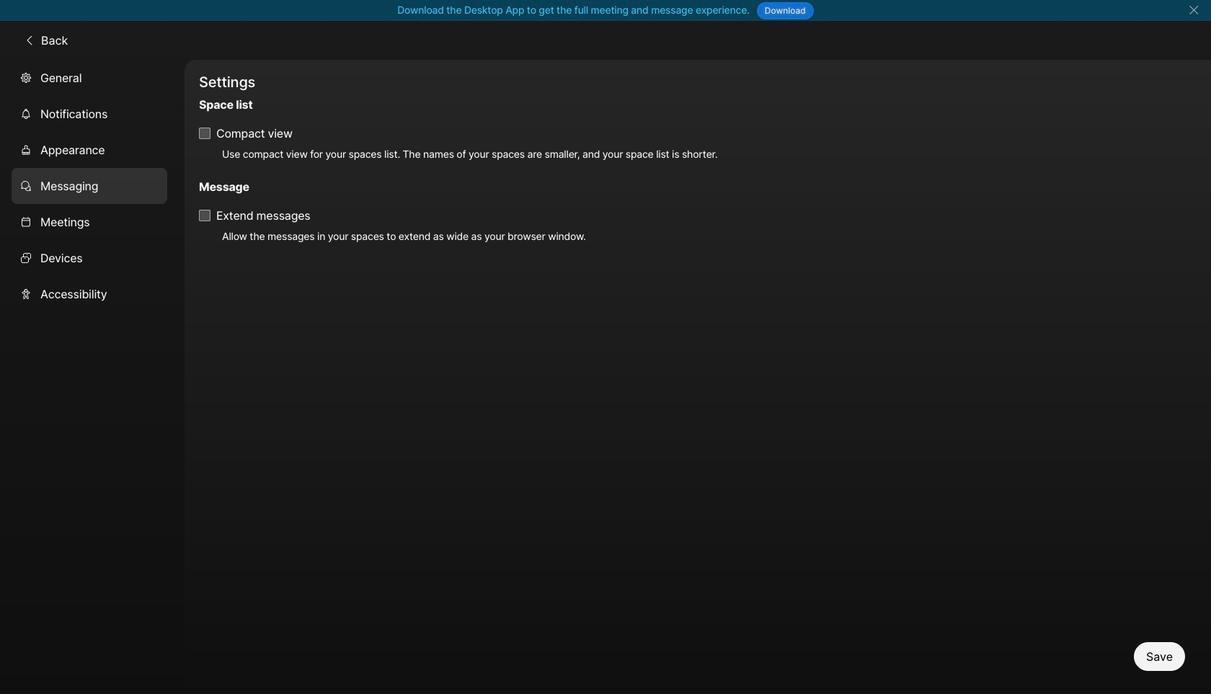 Task type: describe. For each thing, give the bounding box(es) containing it.
appearance tab
[[12, 132, 167, 168]]

cancel_16 image
[[1188, 4, 1200, 16]]

notifications tab
[[12, 96, 167, 132]]



Task type: locate. For each thing, give the bounding box(es) containing it.
settings navigation
[[0, 60, 185, 694]]

meetings tab
[[12, 204, 167, 240]]

general tab
[[12, 60, 167, 96]]

devices tab
[[12, 240, 167, 276]]

accessibility tab
[[12, 276, 167, 312]]

messaging tab
[[12, 168, 167, 204]]



Task type: vqa. For each thing, say whether or not it's contained in the screenshot.
MICHIGAN, NOTIFICATIONS ARE MUTED FOR THIS SPACE list item
no



